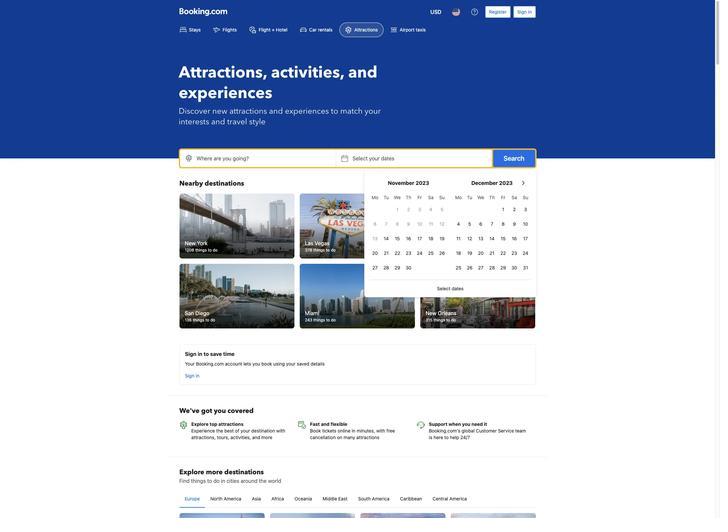 Task type: locate. For each thing, give the bounding box(es) containing it.
th up 2 option
[[406, 195, 412, 200]]

7 inside checkbox
[[385, 221, 388, 227]]

0 horizontal spatial 6
[[374, 221, 377, 227]]

america for north america
[[224, 496, 242, 502]]

1 with from the left
[[277, 428, 286, 434]]

1 November 2023 checkbox
[[392, 203, 403, 216]]

0 horizontal spatial 10
[[418, 221, 423, 227]]

1
[[397, 207, 399, 212], [503, 207, 505, 212]]

27 right 26 december 2023 checkbox
[[479, 265, 484, 271]]

13 inside 13 november 2023 checkbox
[[373, 236, 378, 241]]

17 for 17 november 2023 checkbox
[[418, 236, 423, 241]]

airport
[[400, 27, 415, 32]]

0 vertical spatial the
[[216, 428, 223, 434]]

2 th from the left
[[490, 195, 495, 200]]

central america button
[[428, 491, 473, 508]]

1 vertical spatial more
[[206, 468, 223, 477]]

29 right '28 december 2023' option
[[501, 265, 507, 271]]

27 for 27 november 2023 checkbox on the bottom right
[[373, 265, 378, 271]]

0 horizontal spatial 4
[[430, 207, 433, 212]]

26 inside option
[[440, 250, 445, 256]]

explore inside explore more destinations find things to do in cities around the world
[[180, 468, 205, 477]]

cities
[[227, 478, 240, 484]]

20 left 21 november 2023 option
[[373, 250, 378, 256]]

18 left '19 december 2023' option
[[457, 250, 462, 256]]

10 December 2023 checkbox
[[521, 218, 532, 231]]

north
[[211, 496, 223, 502]]

things inside new york 1208 things to do
[[195, 248, 207, 253]]

1 horizontal spatial 9
[[514, 221, 516, 227]]

2 30 from the left
[[512, 265, 518, 271]]

explore more destinations find things to do in cities around the world
[[180, 468, 282, 484]]

2 3 from the left
[[525, 207, 528, 212]]

12 November 2023 checkbox
[[437, 218, 448, 231]]

21 for 21 december 2023 checkbox
[[490, 250, 495, 256]]

1 14 from the left
[[384, 236, 389, 241]]

your inside attractions, activities, and experiences discover new attractions and experiences to match your interests and travel style
[[365, 106, 381, 117]]

19 right 18 checkbox
[[440, 236, 445, 241]]

new inside new orleans 315 things to do
[[426, 310, 437, 316]]

21 right 20 november 2023 "option"
[[384, 250, 389, 256]]

1 21 from the left
[[384, 250, 389, 256]]

support
[[429, 422, 448, 427]]

19
[[440, 236, 445, 241], [468, 250, 473, 256]]

things
[[195, 248, 207, 253], [314, 248, 325, 253], [433, 248, 445, 253], [193, 318, 204, 323], [314, 318, 326, 323], [434, 318, 446, 323], [191, 478, 206, 484]]

1 tu from the left
[[384, 195, 389, 200]]

10
[[418, 221, 423, 227], [524, 221, 529, 227]]

18 for the 18 december 2023 checkbox
[[457, 250, 462, 256]]

new orleans image
[[421, 264, 536, 329]]

6 November 2023 checkbox
[[370, 218, 381, 231]]

th for november
[[406, 195, 412, 200]]

0 vertical spatial attractions
[[230, 106, 267, 117]]

we've
[[180, 407, 200, 416]]

5 inside option
[[441, 207, 444, 212]]

30 for '30 december 2023' checkbox
[[512, 265, 518, 271]]

9 December 2023 checkbox
[[509, 218, 521, 231]]

1 vertical spatial explore
[[180, 468, 205, 477]]

26 down west
[[440, 250, 445, 256]]

2 2 from the left
[[514, 207, 516, 212]]

0 horizontal spatial 27
[[373, 265, 378, 271]]

0 vertical spatial dates
[[382, 156, 395, 161]]

1 vertical spatial destinations
[[225, 468, 264, 477]]

5 for 5 december 2023 checkbox
[[469, 221, 472, 227]]

1 horizontal spatial 30
[[512, 265, 518, 271]]

30 inside checkbox
[[512, 265, 518, 271]]

26 December 2023 checkbox
[[465, 261, 476, 275]]

0 horizontal spatial you
[[214, 407, 226, 416]]

to right 1208
[[208, 248, 212, 253]]

2 9 from the left
[[514, 221, 516, 227]]

1 left "2" option
[[503, 207, 505, 212]]

new up 315
[[426, 310, 437, 316]]

1 horizontal spatial 20
[[479, 250, 484, 256]]

1 27 from the left
[[373, 265, 378, 271]]

hamburg image
[[451, 513, 536, 518]]

19 inside option
[[468, 250, 473, 256]]

0 horizontal spatial 3
[[419, 207, 422, 212]]

2 23 from the left
[[512, 250, 518, 256]]

to down diego
[[206, 318, 209, 323]]

your inside explore top attractions experience the best of your destination with attractions, tours, activities, and more
[[241, 428, 250, 434]]

23 inside option
[[406, 250, 412, 256]]

31 December 2023 checkbox
[[521, 261, 532, 275]]

explore up find
[[180, 468, 205, 477]]

attractions link
[[340, 23, 384, 37]]

fr up 3 option
[[418, 195, 422, 200]]

1 horizontal spatial 17
[[524, 236, 528, 241]]

to inside explore more destinations find things to do in cities around the world
[[207, 478, 212, 484]]

24 December 2023 checkbox
[[521, 247, 532, 260]]

23 right 22 december 2023 checkbox
[[512, 250, 518, 256]]

1 horizontal spatial tu
[[468, 195, 473, 200]]

2 america from the left
[[372, 496, 390, 502]]

to
[[331, 106, 339, 117], [208, 248, 212, 253], [327, 248, 330, 253], [446, 248, 450, 253], [206, 318, 209, 323], [327, 318, 330, 323], [447, 318, 450, 323], [204, 351, 209, 357], [445, 435, 449, 440], [207, 478, 212, 484]]

2 20 from the left
[[479, 250, 484, 256]]

2 15 from the left
[[501, 236, 506, 241]]

to left save
[[204, 351, 209, 357]]

16 inside checkbox
[[512, 236, 517, 241]]

2 27 from the left
[[479, 265, 484, 271]]

things down vegas
[[314, 248, 325, 253]]

17
[[418, 236, 423, 241], [524, 236, 528, 241]]

1 horizontal spatial new
[[426, 310, 437, 316]]

the inside explore top attractions experience the best of your destination with attractions, tours, activities, and more
[[216, 428, 223, 434]]

2 right the 1 november 2023 option
[[408, 207, 410, 212]]

0 horizontal spatial 11
[[429, 221, 433, 227]]

28 for '28 december 2023' option
[[490, 265, 495, 271]]

1 vertical spatial attractions
[[219, 422, 244, 427]]

car
[[310, 27, 317, 32]]

0 horizontal spatial 14
[[384, 236, 389, 241]]

1 2 from the left
[[408, 207, 410, 212]]

Where are you going? search field
[[180, 150, 336, 167]]

11 left 12 checkbox
[[457, 236, 461, 241]]

0 vertical spatial 5
[[441, 207, 444, 212]]

22
[[395, 250, 401, 256], [501, 250, 507, 256]]

2 with from the left
[[377, 428, 386, 434]]

las
[[305, 240, 314, 246]]

2 grid from the left
[[453, 191, 532, 275]]

0 horizontal spatial sign in link
[[183, 370, 202, 382]]

19 for '19 december 2023' option
[[468, 250, 473, 256]]

25 down key
[[429, 250, 434, 256]]

0 vertical spatial explore
[[192, 422, 209, 427]]

select for select dates
[[438, 286, 451, 291]]

1 vertical spatial 12
[[468, 236, 473, 241]]

29 for '29 november 2023' checkbox
[[395, 265, 401, 271]]

1 horizontal spatial 29
[[501, 265, 507, 271]]

booking.com
[[196, 361, 224, 367]]

17 inside checkbox
[[418, 236, 423, 241]]

13
[[373, 236, 378, 241], [479, 236, 484, 241]]

0 horizontal spatial 26
[[440, 250, 445, 256]]

america right "central"
[[450, 496, 467, 502]]

2023 right the december
[[500, 180, 513, 186]]

central
[[433, 496, 449, 502]]

0 horizontal spatial mo
[[372, 195, 379, 200]]

27 inside checkbox
[[373, 265, 378, 271]]

1 vertical spatial sign in link
[[183, 370, 202, 382]]

3 inside option
[[419, 207, 422, 212]]

we
[[394, 195, 401, 200], [478, 195, 485, 200]]

0 vertical spatial sign
[[518, 9, 527, 15]]

new york image
[[180, 194, 295, 259]]

1 horizontal spatial 6
[[480, 221, 483, 227]]

key west 118 things to do
[[426, 240, 456, 253]]

with right destination
[[277, 428, 286, 434]]

2 vertical spatial sign
[[185, 373, 195, 379]]

america right north
[[224, 496, 242, 502]]

to down booking.com's
[[445, 435, 449, 440]]

1 horizontal spatial 27
[[479, 265, 484, 271]]

things inside san diego 136 things to do
[[193, 318, 204, 323]]

things down west
[[433, 248, 445, 253]]

21
[[384, 250, 389, 256], [490, 250, 495, 256]]

1 17 from the left
[[418, 236, 423, 241]]

118
[[426, 248, 432, 253]]

tab list
[[180, 491, 536, 508]]

you for support when you need it booking.com's global customer service team is here to help 24/7
[[463, 422, 471, 427]]

1 24 from the left
[[417, 250, 423, 256]]

28
[[384, 265, 390, 271], [490, 265, 495, 271]]

1 vertical spatial dates
[[452, 286, 464, 291]]

select your dates
[[353, 156, 395, 161]]

do right 136
[[210, 318, 215, 323]]

0 horizontal spatial sa
[[429, 195, 434, 200]]

9 right 8 november 2023 option
[[408, 221, 410, 227]]

0 horizontal spatial 23
[[406, 250, 412, 256]]

24 left 118
[[417, 250, 423, 256]]

12 December 2023 checkbox
[[465, 232, 476, 245]]

many
[[344, 435, 356, 440]]

travel
[[227, 116, 247, 127]]

we up the 1 november 2023 option
[[394, 195, 401, 200]]

do inside san diego 136 things to do
[[210, 318, 215, 323]]

3 right 2 option
[[419, 207, 422, 212]]

14 November 2023 checkbox
[[381, 232, 392, 245]]

1 we from the left
[[394, 195, 401, 200]]

su up "3 december 2023" checkbox
[[523, 195, 529, 200]]

20 for 20 november 2023 "option"
[[373, 250, 378, 256]]

1 3 from the left
[[419, 207, 422, 212]]

1 December 2023 checkbox
[[498, 203, 509, 216]]

asia button
[[247, 491, 267, 508]]

to inside new orleans 315 things to do
[[447, 318, 450, 323]]

1 16 from the left
[[407, 236, 412, 241]]

1 horizontal spatial 21
[[490, 250, 495, 256]]

4 right 3 option
[[430, 207, 433, 212]]

29 inside option
[[501, 265, 507, 271]]

18 right 17 november 2023 checkbox
[[429, 236, 434, 241]]

3 inside checkbox
[[525, 207, 528, 212]]

2 28 from the left
[[490, 265, 495, 271]]

15 November 2023 checkbox
[[392, 232, 403, 245]]

0 horizontal spatial 28
[[384, 265, 390, 271]]

new for new orleans
[[426, 310, 437, 316]]

2 7 from the left
[[491, 221, 494, 227]]

1 vertical spatial you
[[214, 407, 226, 416]]

grid for december
[[453, 191, 532, 275]]

do
[[213, 248, 218, 253], [331, 248, 336, 253], [451, 248, 456, 253], [210, 318, 215, 323], [332, 318, 336, 323], [452, 318, 456, 323], [214, 478, 220, 484]]

30 December 2023 checkbox
[[509, 261, 521, 275]]

23 December 2023 checkbox
[[509, 247, 521, 260]]

1 30 from the left
[[406, 265, 412, 271]]

0 horizontal spatial 21
[[384, 250, 389, 256]]

20
[[373, 250, 378, 256], [479, 250, 484, 256]]

more inside explore top attractions experience the best of your destination with attractions, tours, activities, and more
[[262, 435, 273, 440]]

1 10 from the left
[[418, 221, 423, 227]]

5 right 4 checkbox
[[469, 221, 472, 227]]

sign in down your
[[185, 373, 200, 379]]

0 vertical spatial activities,
[[271, 62, 345, 84]]

2 1 from the left
[[503, 207, 505, 212]]

0 horizontal spatial fr
[[418, 195, 422, 200]]

7 December 2023 checkbox
[[487, 218, 498, 231]]

1 horizontal spatial 8
[[502, 221, 505, 227]]

2 21 from the left
[[490, 250, 495, 256]]

1 horizontal spatial 15
[[501, 236, 506, 241]]

5 inside checkbox
[[469, 221, 472, 227]]

1 fr from the left
[[418, 195, 422, 200]]

4 inside option
[[430, 207, 433, 212]]

22 for 22 november 2023 checkbox
[[395, 250, 401, 256]]

in up many
[[352, 428, 356, 434]]

sa up "2" option
[[512, 195, 518, 200]]

4 inside checkbox
[[458, 221, 461, 227]]

30 inside option
[[406, 265, 412, 271]]

1 1 from the left
[[397, 207, 399, 212]]

11 November 2023 checkbox
[[426, 218, 437, 231]]

1 horizontal spatial 26
[[467, 265, 473, 271]]

27 left 28 option at the bottom right
[[373, 265, 378, 271]]

attractions down minutes, at the bottom
[[357, 435, 380, 440]]

21 inside 21 december 2023 checkbox
[[490, 250, 495, 256]]

in inside explore more destinations find things to do in cities around the world
[[221, 478, 225, 484]]

0 horizontal spatial with
[[277, 428, 286, 434]]

0 horizontal spatial 8
[[396, 221, 399, 227]]

13 November 2023 checkbox
[[370, 232, 381, 245]]

0 horizontal spatial sign in
[[185, 373, 200, 379]]

las vegas image
[[300, 194, 415, 259]]

0 horizontal spatial select
[[353, 156, 368, 161]]

20 inside option
[[479, 250, 484, 256]]

when
[[449, 422, 461, 427]]

6 left 7 checkbox
[[374, 221, 377, 227]]

we down the december
[[478, 195, 485, 200]]

0 vertical spatial 19
[[440, 236, 445, 241]]

0 horizontal spatial 2023
[[416, 180, 430, 186]]

the
[[216, 428, 223, 434], [259, 478, 267, 484]]

3 america from the left
[[450, 496, 467, 502]]

things inside key west 118 things to do
[[433, 248, 445, 253]]

136
[[185, 318, 192, 323]]

17 left 18 checkbox
[[418, 236, 423, 241]]

explore inside explore top attractions experience the best of your destination with attractions, tours, activities, and more
[[192, 422, 209, 427]]

22 left 23 option
[[395, 250, 401, 256]]

we've got you covered
[[180, 407, 254, 416]]

8 left "9 november 2023" option
[[396, 221, 399, 227]]

attractions inside attractions, activities, and experiences discover new attractions and experiences to match your interests and travel style
[[230, 106, 267, 117]]

29 November 2023 checkbox
[[392, 261, 403, 275]]

1 6 from the left
[[374, 221, 377, 227]]

26 right 25 december 2023 checkbox
[[467, 265, 473, 271]]

2 2023 from the left
[[500, 180, 513, 186]]

4 November 2023 checkbox
[[426, 203, 437, 216]]

1 28 from the left
[[384, 265, 390, 271]]

more
[[262, 435, 273, 440], [206, 468, 223, 477]]

do right 243
[[332, 318, 336, 323]]

1 horizontal spatial 19
[[468, 250, 473, 256]]

29
[[395, 265, 401, 271], [501, 265, 507, 271]]

0 horizontal spatial activities,
[[231, 435, 251, 440]]

diego
[[195, 310, 209, 316]]

you up global
[[463, 422, 471, 427]]

things down york in the left of the page
[[195, 248, 207, 253]]

activities, inside attractions, activities, and experiences discover new attractions and experiences to match your interests and travel style
[[271, 62, 345, 84]]

1 9 from the left
[[408, 221, 410, 227]]

and
[[349, 62, 378, 84], [269, 106, 283, 117], [211, 116, 225, 127], [321, 422, 330, 427], [252, 435, 260, 440]]

miami image
[[300, 264, 415, 329]]

2 fr from the left
[[502, 195, 506, 200]]

0 horizontal spatial dates
[[382, 156, 395, 161]]

2 22 from the left
[[501, 250, 507, 256]]

1 horizontal spatial we
[[478, 195, 485, 200]]

stays link
[[174, 23, 207, 37]]

24 inside option
[[523, 250, 529, 256]]

24/7
[[461, 435, 471, 440]]

13 inside 13 option
[[479, 236, 484, 241]]

sign in right register on the top right of the page
[[518, 9, 532, 15]]

do inside "las vegas 378 things to do"
[[331, 248, 336, 253]]

grid
[[370, 191, 448, 275], [453, 191, 532, 275]]

19 November 2023 checkbox
[[437, 232, 448, 245]]

9
[[408, 221, 410, 227], [514, 221, 516, 227]]

flight
[[259, 27, 271, 32]]

1 horizontal spatial fr
[[502, 195, 506, 200]]

th down december 2023
[[490, 195, 495, 200]]

1 horizontal spatial select
[[438, 286, 451, 291]]

the left world
[[259, 478, 267, 484]]

destinations inside explore more destinations find things to do in cities around the world
[[225, 468, 264, 477]]

2 14 from the left
[[490, 236, 495, 241]]

it
[[485, 422, 488, 427]]

2 10 from the left
[[524, 221, 529, 227]]

1 vertical spatial 18
[[457, 250, 462, 256]]

18 December 2023 checkbox
[[453, 247, 465, 260]]

more up north
[[206, 468, 223, 477]]

1 horizontal spatial 22
[[501, 250, 507, 256]]

1 inside checkbox
[[503, 207, 505, 212]]

26 for the 26 option
[[440, 250, 445, 256]]

sa up 4 option
[[429, 195, 434, 200]]

22 right 21 december 2023 checkbox
[[501, 250, 507, 256]]

24 inside checkbox
[[417, 250, 423, 256]]

1 horizontal spatial you
[[253, 361, 260, 367]]

san diego image
[[180, 264, 295, 329]]

to inside new york 1208 things to do
[[208, 248, 212, 253]]

16 right the 15 option
[[407, 236, 412, 241]]

28 right 27 november 2023 checkbox on the bottom right
[[384, 265, 390, 271]]

1 horizontal spatial 3
[[525, 207, 528, 212]]

1 29 from the left
[[395, 265, 401, 271]]

0 horizontal spatial grid
[[370, 191, 448, 275]]

3 December 2023 checkbox
[[521, 203, 532, 216]]

2 17 from the left
[[524, 236, 528, 241]]

29 inside checkbox
[[395, 265, 401, 271]]

0 horizontal spatial 17
[[418, 236, 423, 241]]

7 inside option
[[491, 221, 494, 227]]

more inside explore more destinations find things to do in cities around the world
[[206, 468, 223, 477]]

here
[[434, 435, 444, 440]]

23 inside checkbox
[[512, 250, 518, 256]]

15 inside option
[[395, 236, 400, 241]]

1 23 from the left
[[406, 250, 412, 256]]

key west image
[[421, 194, 536, 259]]

2 8 from the left
[[502, 221, 505, 227]]

things down miami
[[314, 318, 326, 323]]

tab list containing europe
[[180, 491, 536, 508]]

29 December 2023 checkbox
[[498, 261, 509, 275]]

1 th from the left
[[406, 195, 412, 200]]

the up "tours,"
[[216, 428, 223, 434]]

attractions inside explore top attractions experience the best of your destination with attractions, tours, activities, and more
[[219, 422, 244, 427]]

details
[[311, 361, 325, 367]]

14 for the '14 december 2023' checkbox
[[490, 236, 495, 241]]

2 29 from the left
[[501, 265, 507, 271]]

1 horizontal spatial th
[[490, 195, 495, 200]]

2 vertical spatial attractions
[[357, 435, 380, 440]]

2 December 2023 checkbox
[[509, 203, 521, 216]]

5 right 4 option
[[441, 207, 444, 212]]

nearby destinations
[[180, 179, 244, 188]]

0 horizontal spatial new
[[185, 240, 196, 246]]

save
[[210, 351, 222, 357]]

dates up the november
[[382, 156, 395, 161]]

2 for november
[[408, 207, 410, 212]]

0 horizontal spatial tu
[[384, 195, 389, 200]]

su for december 2023
[[523, 195, 529, 200]]

21 inside 21 november 2023 option
[[384, 250, 389, 256]]

taxis
[[416, 27, 426, 32]]

1 america from the left
[[224, 496, 242, 502]]

2023 for november 2023
[[416, 180, 430, 186]]

and inside fast and flexible book tickets online in minutes, with free cancellation on many attractions
[[321, 422, 330, 427]]

the inside explore more destinations find things to do in cities around the world
[[259, 478, 267, 484]]

0 horizontal spatial 12
[[440, 221, 445, 227]]

th
[[406, 195, 412, 200], [490, 195, 495, 200]]

12 right 11 option
[[468, 236, 473, 241]]

20 inside "option"
[[373, 250, 378, 256]]

to down west
[[446, 248, 450, 253]]

8 for 8 december 2023 option
[[502, 221, 505, 227]]

1 13 from the left
[[373, 236, 378, 241]]

to inside the support when you need it booking.com's global customer service team is here to help 24/7
[[445, 435, 449, 440]]

1 horizontal spatial 12
[[468, 236, 473, 241]]

fr for november
[[418, 195, 422, 200]]

1 mo from the left
[[372, 195, 379, 200]]

sign in to save time
[[185, 351, 235, 357]]

1 horizontal spatial 18
[[457, 250, 462, 256]]

do right 1208
[[213, 248, 218, 253]]

1 vertical spatial 5
[[469, 221, 472, 227]]

things inside new orleans 315 things to do
[[434, 318, 446, 323]]

south america
[[359, 496, 390, 502]]

2 we from the left
[[478, 195, 485, 200]]

attractions up best
[[219, 422, 244, 427]]

things inside "las vegas 378 things to do"
[[314, 248, 325, 253]]

1 15 from the left
[[395, 236, 400, 241]]

26 inside checkbox
[[467, 265, 473, 271]]

25 inside checkbox
[[456, 265, 462, 271]]

using
[[274, 361, 285, 367]]

5 November 2023 checkbox
[[437, 203, 448, 216]]

africa
[[272, 496, 284, 502]]

do inside key west 118 things to do
[[451, 248, 456, 253]]

1 2023 from the left
[[416, 180, 430, 186]]

0 horizontal spatial su
[[440, 195, 445, 200]]

24 right 23 checkbox
[[523, 250, 529, 256]]

8 right 7 option
[[502, 221, 505, 227]]

do inside new york 1208 things to do
[[213, 248, 218, 253]]

fr for december
[[502, 195, 506, 200]]

with inside explore top attractions experience the best of your destination with attractions, tours, activities, and more
[[277, 428, 286, 434]]

2 16 from the left
[[512, 236, 517, 241]]

2 13 from the left
[[479, 236, 484, 241]]

1 vertical spatial experiences
[[285, 106, 329, 117]]

1 20 from the left
[[373, 250, 378, 256]]

12 right 11 checkbox
[[440, 221, 445, 227]]

1 7 from the left
[[385, 221, 388, 227]]

8 for 8 november 2023 option
[[396, 221, 399, 227]]

6 right 5 december 2023 checkbox
[[480, 221, 483, 227]]

su
[[440, 195, 445, 200], [523, 195, 529, 200]]

15 inside checkbox
[[501, 236, 506, 241]]

17 for 17 option
[[524, 236, 528, 241]]

do for new york
[[213, 248, 218, 253]]

th for december
[[490, 195, 495, 200]]

oceania
[[295, 496, 312, 502]]

paris image
[[361, 513, 446, 518]]

9 for 9 option
[[514, 221, 516, 227]]

23 November 2023 checkbox
[[403, 247, 415, 260]]

17 right "16 december 2023" checkbox
[[524, 236, 528, 241]]

su up the 5 option
[[440, 195, 445, 200]]

3 right "2" option
[[525, 207, 528, 212]]

0 vertical spatial select
[[353, 156, 368, 161]]

15 left "16 december 2023" checkbox
[[501, 236, 506, 241]]

do inside new orleans 315 things to do
[[452, 318, 456, 323]]

10 right 9 option
[[524, 221, 529, 227]]

with left 'free'
[[377, 428, 386, 434]]

stays
[[189, 27, 201, 32]]

do right the 378
[[331, 248, 336, 253]]

new inside new york 1208 things to do
[[185, 240, 196, 246]]

25 for '25' option
[[429, 250, 434, 256]]

29 right 28 option at the bottom right
[[395, 265, 401, 271]]

su for november 2023
[[440, 195, 445, 200]]

support when you need it booking.com's global customer service team is here to help 24/7
[[429, 422, 527, 440]]

21 November 2023 checkbox
[[381, 247, 392, 260]]

2 su from the left
[[523, 195, 529, 200]]

16 inside option
[[407, 236, 412, 241]]

19 inside checkbox
[[440, 236, 445, 241]]

1 for november
[[397, 207, 399, 212]]

do left 'cities'
[[214, 478, 220, 484]]

4 for 4 option
[[430, 207, 433, 212]]

0 horizontal spatial 19
[[440, 236, 445, 241]]

mo for november
[[372, 195, 379, 200]]

25 left 26 december 2023 checkbox
[[456, 265, 462, 271]]

0 vertical spatial 26
[[440, 250, 445, 256]]

28 December 2023 checkbox
[[487, 261, 498, 275]]

16 November 2023 checkbox
[[403, 232, 415, 245]]

booking.com image
[[180, 8, 227, 16]]

2 24 from the left
[[523, 250, 529, 256]]

378
[[305, 248, 313, 253]]

to right 243
[[327, 318, 330, 323]]

1 horizontal spatial 14
[[490, 236, 495, 241]]

0 horizontal spatial th
[[406, 195, 412, 200]]

1 22 from the left
[[395, 250, 401, 256]]

2 6 from the left
[[480, 221, 483, 227]]

6 for the 6 december 2023 option
[[480, 221, 483, 227]]

6
[[374, 221, 377, 227], [480, 221, 483, 227]]

1 grid from the left
[[370, 191, 448, 275]]

1 horizontal spatial the
[[259, 478, 267, 484]]

1 vertical spatial the
[[259, 478, 267, 484]]

do for key west
[[451, 248, 456, 253]]

10 for 10 november 2023 checkbox on the top of page
[[418, 221, 423, 227]]

24 for 24 option
[[523, 250, 529, 256]]

to up north
[[207, 478, 212, 484]]

1 horizontal spatial 2
[[514, 207, 516, 212]]

with inside fast and flexible book tickets online in minutes, with free cancellation on many attractions
[[377, 428, 386, 434]]

0 vertical spatial 12
[[440, 221, 445, 227]]

in inside fast and flexible book tickets online in minutes, with free cancellation on many attractions
[[352, 428, 356, 434]]

explore top attractions experience the best of your destination with attractions, tours, activities, and more
[[192, 422, 286, 440]]

1 horizontal spatial experiences
[[285, 106, 329, 117]]

do right the 26 option
[[451, 248, 456, 253]]

america inside button
[[450, 496, 467, 502]]

2 sa from the left
[[512, 195, 518, 200]]

2 tu from the left
[[468, 195, 473, 200]]

0 horizontal spatial 7
[[385, 221, 388, 227]]

attractions right new
[[230, 106, 267, 117]]

customer
[[477, 428, 497, 434]]

0 horizontal spatial 16
[[407, 236, 412, 241]]

11 inside checkbox
[[429, 221, 433, 227]]

america right south
[[372, 496, 390, 502]]

24 for 24 checkbox
[[417, 250, 423, 256]]

30 right '29 november 2023' checkbox
[[406, 265, 412, 271]]

17 inside option
[[524, 236, 528, 241]]

13 left the 14 checkbox
[[373, 236, 378, 241]]

0 horizontal spatial 13
[[373, 236, 378, 241]]

0 horizontal spatial 25
[[429, 250, 434, 256]]

12 inside option
[[440, 221, 445, 227]]

25 for 25 december 2023 checkbox
[[456, 265, 462, 271]]

1 vertical spatial 26
[[467, 265, 473, 271]]

orleans
[[438, 310, 457, 316]]

tu down the november
[[384, 195, 389, 200]]

sign in link
[[514, 6, 536, 18], [183, 370, 202, 382]]

9 for "9 november 2023" option
[[408, 221, 410, 227]]

20 right '19 december 2023' option
[[479, 250, 484, 256]]

21 right 20 december 2023 option
[[490, 250, 495, 256]]

1 vertical spatial 11
[[457, 236, 461, 241]]

0 vertical spatial destinations
[[205, 179, 244, 188]]

airport taxis
[[400, 27, 426, 32]]

2 mo from the left
[[456, 195, 462, 200]]

25 inside option
[[429, 250, 434, 256]]

1 horizontal spatial 28
[[490, 265, 495, 271]]

san diego 136 things to do
[[185, 310, 215, 323]]

15 left 16 november 2023 option
[[395, 236, 400, 241]]

in left 'cities'
[[221, 478, 225, 484]]

9 November 2023 checkbox
[[403, 218, 415, 231]]

more down destination
[[262, 435, 273, 440]]

sign down your
[[185, 373, 195, 379]]

15 December 2023 checkbox
[[498, 232, 509, 245]]

you inside the support when you need it booking.com's global customer service team is here to help 24/7
[[463, 422, 471, 427]]

0 horizontal spatial america
[[224, 496, 242, 502]]

time
[[223, 351, 235, 357]]

1 sa from the left
[[429, 195, 434, 200]]

sign in link right register "link" at right
[[514, 6, 536, 18]]

0 horizontal spatial 29
[[395, 265, 401, 271]]

2 vertical spatial you
[[463, 422, 471, 427]]

1 inside option
[[397, 207, 399, 212]]

new
[[185, 240, 196, 246], [426, 310, 437, 316]]

11 inside option
[[457, 236, 461, 241]]

27 November 2023 checkbox
[[370, 261, 381, 275]]

december
[[472, 180, 498, 186]]

7 for 7 checkbox
[[385, 221, 388, 227]]

1 horizontal spatial sign in link
[[514, 6, 536, 18]]

4 left 5 december 2023 checkbox
[[458, 221, 461, 227]]

minutes,
[[357, 428, 375, 434]]

1 8 from the left
[[396, 221, 399, 227]]

0 horizontal spatial 2
[[408, 207, 410, 212]]

mo up 4 checkbox
[[456, 195, 462, 200]]

27 inside option
[[479, 265, 484, 271]]

10 for 10 checkbox
[[524, 221, 529, 227]]

7 right the 6 option
[[385, 221, 388, 227]]

fr up 1 december 2023 checkbox
[[502, 195, 506, 200]]

1 vertical spatial sign
[[185, 351, 197, 357]]

1 su from the left
[[440, 195, 445, 200]]

3 November 2023 checkbox
[[415, 203, 426, 216]]

12 inside checkbox
[[468, 236, 473, 241]]

you right the lets
[[253, 361, 260, 367]]

11 December 2023 checkbox
[[453, 232, 465, 245]]



Task type: describe. For each thing, give the bounding box(es) containing it.
27 for 27 option
[[479, 265, 484, 271]]

26 for 26 december 2023 checkbox
[[467, 265, 473, 271]]

1 horizontal spatial dates
[[452, 286, 464, 291]]

0 vertical spatial you
[[253, 361, 260, 367]]

las vegas 378 things to do
[[305, 240, 336, 253]]

things inside miami 243 things to do
[[314, 318, 326, 323]]

20 for 20 december 2023 option
[[479, 250, 484, 256]]

12 for 12 november 2023 option
[[440, 221, 445, 227]]

14 December 2023 checkbox
[[487, 232, 498, 245]]

22 for 22 december 2023 checkbox
[[501, 250, 507, 256]]

11 for 11 checkbox
[[429, 221, 433, 227]]

0 vertical spatial sign in
[[518, 9, 532, 15]]

23 for 23 checkbox
[[512, 250, 518, 256]]

middle east button
[[318, 491, 353, 508]]

service
[[499, 428, 515, 434]]

do inside explore more destinations find things to do in cities around the world
[[214, 478, 220, 484]]

attractions,
[[179, 62, 267, 84]]

middle
[[323, 496, 337, 502]]

20 December 2023 checkbox
[[476, 247, 487, 260]]

flights
[[223, 27, 237, 32]]

you for we've got you covered
[[214, 407, 226, 416]]

13 December 2023 checkbox
[[476, 232, 487, 245]]

vegas
[[315, 240, 330, 246]]

19 for 19 checkbox in the top right of the page
[[440, 236, 445, 241]]

15 for the 15 option
[[395, 236, 400, 241]]

1 for december
[[503, 207, 505, 212]]

18 November 2023 checkbox
[[426, 232, 437, 245]]

7 for 7 option
[[491, 221, 494, 227]]

things inside explore more destinations find things to do in cities around the world
[[191, 478, 206, 484]]

account
[[225, 361, 243, 367]]

america for south america
[[372, 496, 390, 502]]

register link
[[486, 6, 511, 18]]

tu for december
[[468, 195, 473, 200]]

best
[[225, 428, 234, 434]]

asia
[[252, 496, 261, 502]]

covered
[[228, 407, 254, 416]]

november
[[388, 180, 415, 186]]

car rentals
[[310, 27, 333, 32]]

1208
[[185, 248, 194, 253]]

in right register on the top right of the page
[[529, 9, 532, 15]]

2 for december
[[514, 207, 516, 212]]

19 December 2023 checkbox
[[465, 247, 476, 260]]

10 November 2023 checkbox
[[415, 218, 426, 231]]

register
[[490, 9, 507, 15]]

book
[[310, 428, 321, 434]]

west
[[436, 240, 448, 246]]

america for central america
[[450, 496, 467, 502]]

21 for 21 november 2023 option
[[384, 250, 389, 256]]

to inside key west 118 things to do
[[446, 248, 450, 253]]

5 December 2023 checkbox
[[465, 218, 476, 231]]

is
[[429, 435, 433, 440]]

airport taxis link
[[385, 23, 432, 37]]

29 for 29 option
[[501, 265, 507, 271]]

attractions inside fast and flexible book tickets online in minutes, with free cancellation on many attractions
[[357, 435, 380, 440]]

tickets
[[323, 428, 337, 434]]

4 for 4 checkbox
[[458, 221, 461, 227]]

13 for 13 option at the right of page
[[479, 236, 484, 241]]

fast and flexible book tickets online in minutes, with free cancellation on many attractions
[[310, 422, 395, 440]]

25 December 2023 checkbox
[[453, 261, 465, 275]]

do for new orleans
[[452, 318, 456, 323]]

team
[[516, 428, 527, 434]]

31
[[524, 265, 529, 271]]

and inside explore top attractions experience the best of your destination with attractions, tours, activities, and more
[[252, 435, 260, 440]]

san
[[185, 310, 194, 316]]

17 December 2023 checkbox
[[521, 232, 532, 245]]

to inside "las vegas 378 things to do"
[[327, 248, 330, 253]]

experience
[[192, 428, 215, 434]]

explore for explore top attractions
[[192, 422, 209, 427]]

23 for 23 option
[[406, 250, 412, 256]]

0 vertical spatial sign in link
[[514, 6, 536, 18]]

new orleans 315 things to do
[[426, 310, 457, 323]]

to inside miami 243 things to do
[[327, 318, 330, 323]]

rentals
[[318, 27, 333, 32]]

istanbul image
[[270, 513, 355, 518]]

north america
[[211, 496, 242, 502]]

world
[[268, 478, 282, 484]]

do for las vegas
[[331, 248, 336, 253]]

13 for 13 november 2023 checkbox
[[373, 236, 378, 241]]

search button
[[494, 150, 536, 167]]

booking.com's
[[429, 428, 461, 434]]

16 December 2023 checkbox
[[509, 232, 521, 245]]

things for key west
[[433, 248, 445, 253]]

20 November 2023 checkbox
[[370, 247, 381, 260]]

on
[[337, 435, 343, 440]]

new for new york
[[185, 240, 196, 246]]

new york 1208 things to do
[[185, 240, 218, 253]]

east
[[339, 496, 348, 502]]

miami
[[305, 310, 320, 316]]

7 November 2023 checkbox
[[381, 218, 392, 231]]

need
[[472, 422, 483, 427]]

got
[[201, 407, 212, 416]]

europe button
[[180, 491, 205, 508]]

14 for the 14 checkbox
[[384, 236, 389, 241]]

flexible
[[331, 422, 348, 427]]

november 2023
[[388, 180, 430, 186]]

flight + hotel
[[259, 27, 288, 32]]

16 for "16 december 2023" checkbox
[[512, 236, 517, 241]]

12 for 12 checkbox
[[468, 236, 473, 241]]

select for select your dates
[[353, 156, 368, 161]]

sign for the leftmost sign in link
[[185, 373, 195, 379]]

things for san diego
[[193, 318, 204, 323]]

do for san diego
[[210, 318, 215, 323]]

4 December 2023 checkbox
[[453, 218, 465, 231]]

we for december
[[478, 195, 485, 200]]

in down booking.com
[[196, 373, 200, 379]]

25 November 2023 checkbox
[[426, 247, 437, 260]]

in up booking.com
[[198, 351, 203, 357]]

europe
[[185, 496, 200, 502]]

things for las vegas
[[314, 248, 325, 253]]

3 for december 2023
[[525, 207, 528, 212]]

cancellation
[[310, 435, 336, 440]]

8 November 2023 checkbox
[[392, 218, 403, 231]]

5 for the 5 option
[[441, 207, 444, 212]]

central america
[[433, 496, 467, 502]]

book
[[262, 361, 272, 367]]

21 December 2023 checkbox
[[487, 247, 498, 260]]

africa button
[[267, 491, 290, 508]]

3 for november 2023
[[419, 207, 422, 212]]

24 November 2023 checkbox
[[415, 247, 426, 260]]

south
[[359, 496, 371, 502]]

find
[[180, 478, 190, 484]]

sign for topmost sign in link
[[518, 9, 527, 15]]

16 for 16 november 2023 option
[[407, 236, 412, 241]]

2023 for december 2023
[[500, 180, 513, 186]]

22 December 2023 checkbox
[[498, 247, 509, 260]]

6 December 2023 checkbox
[[476, 218, 487, 231]]

flight + hotel link
[[244, 23, 293, 37]]

top
[[210, 422, 218, 427]]

do inside miami 243 things to do
[[332, 318, 336, 323]]

2 November 2023 checkbox
[[403, 203, 415, 216]]

243
[[305, 318, 313, 323]]

+
[[272, 27, 275, 32]]

help
[[450, 435, 460, 440]]

activities, inside explore top attractions experience the best of your destination with attractions, tours, activities, and more
[[231, 435, 251, 440]]

1 vertical spatial sign in
[[185, 373, 200, 379]]

22 November 2023 checkbox
[[392, 247, 403, 260]]

things for new york
[[195, 248, 207, 253]]

usd button
[[427, 4, 446, 20]]

december 2023
[[472, 180, 513, 186]]

destination
[[252, 428, 275, 434]]

hotel
[[276, 27, 288, 32]]

28 for 28 option at the bottom right
[[384, 265, 390, 271]]

explore for explore more destinations
[[180, 468, 205, 477]]

lets
[[244, 361, 251, 367]]

0 horizontal spatial experiences
[[179, 82, 273, 104]]

grid for november
[[370, 191, 448, 275]]

usd
[[431, 9, 442, 15]]

attractions
[[355, 27, 378, 32]]

to inside san diego 136 things to do
[[206, 318, 209, 323]]

28 November 2023 checkbox
[[381, 261, 392, 275]]

sa for november 2023
[[429, 195, 434, 200]]

17 November 2023 checkbox
[[415, 232, 426, 245]]

flights link
[[208, 23, 243, 37]]

18 for 18 checkbox
[[429, 236, 434, 241]]

of
[[235, 428, 240, 434]]

miami 243 things to do
[[305, 310, 336, 323]]

style
[[249, 116, 266, 127]]

30 for 30 option
[[406, 265, 412, 271]]

new
[[213, 106, 228, 117]]

things for new orleans
[[434, 318, 446, 323]]

london image
[[180, 513, 265, 518]]

mo for december
[[456, 195, 462, 200]]

online
[[338, 428, 351, 434]]

global
[[462, 428, 475, 434]]

315
[[426, 318, 433, 323]]

15 for 15 december 2023 checkbox
[[501, 236, 506, 241]]

6 for the 6 option
[[374, 221, 377, 227]]

oceania button
[[290, 491, 318, 508]]

11 for 11 option
[[457, 236, 461, 241]]

middle east
[[323, 496, 348, 502]]

caribbean button
[[395, 491, 428, 508]]

26 November 2023 checkbox
[[437, 247, 448, 260]]

30 November 2023 checkbox
[[403, 261, 415, 275]]

8 December 2023 checkbox
[[498, 218, 509, 231]]

sa for december 2023
[[512, 195, 518, 200]]

tu for november
[[384, 195, 389, 200]]

car rentals link
[[295, 23, 339, 37]]

27 December 2023 checkbox
[[476, 261, 487, 275]]

select dates
[[438, 286, 464, 291]]

we for november
[[394, 195, 401, 200]]

york
[[197, 240, 208, 246]]

to inside attractions, activities, and experiences discover new attractions and experiences to match your interests and travel style
[[331, 106, 339, 117]]



Task type: vqa. For each thing, say whether or not it's contained in the screenshot.


